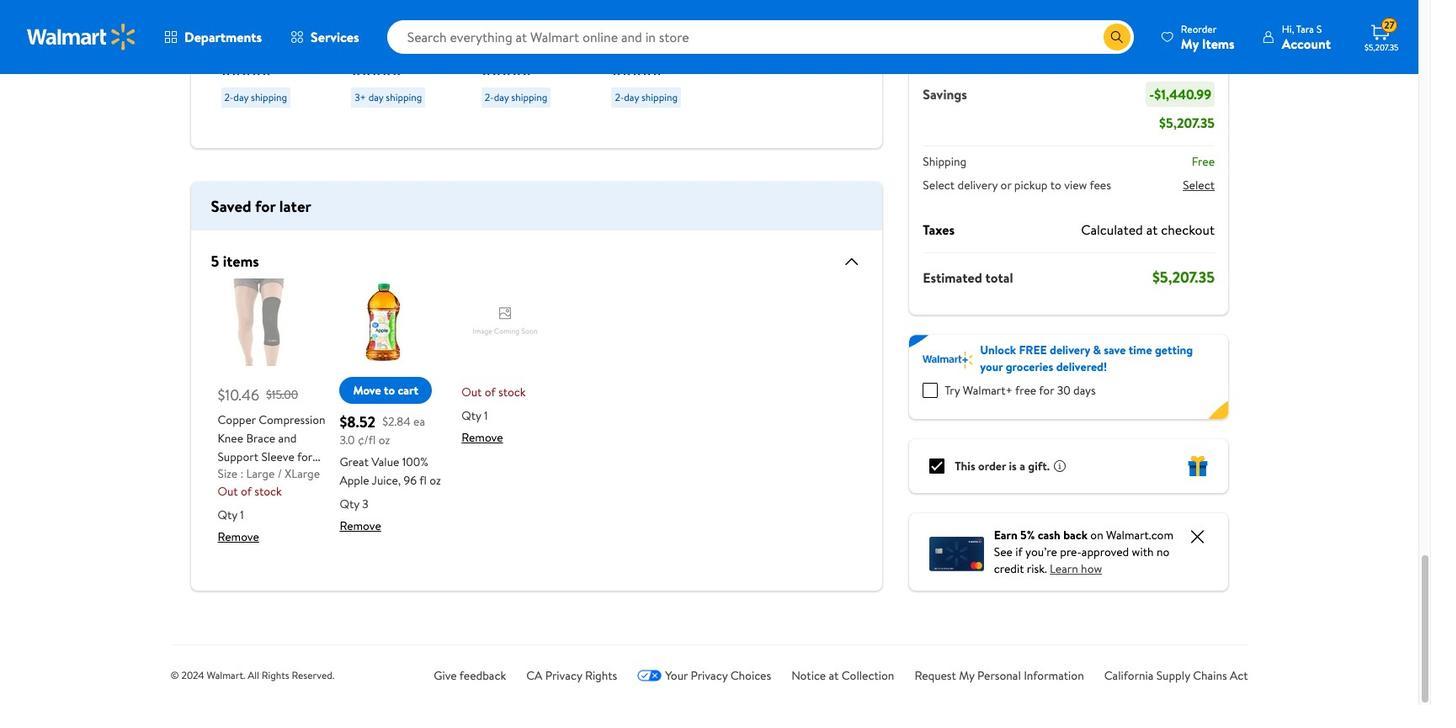 Task type: vqa. For each thing, say whether or not it's contained in the screenshot.
you in Congratulations on your engagement! 🎉 Let's get you registered
no



Task type: describe. For each thing, give the bounding box(es) containing it.
©
[[171, 669, 179, 683]]

or inside "ifanze tv antenna , 2023 newest long 380 miles range amplified hd digital tv antenna indoor outdoor with signal booster , high gain support 4k 1080p smart or old tv , 16.5ft coax hdtv cable"
[[558, 205, 571, 223]]

2- for miles
[[485, 90, 494, 105]]

day for tv
[[494, 90, 509, 105]]

have
[[1072, 0, 1096, 4]]

2 vertical spatial $5,207.35
[[1152, 267, 1215, 288]]

wide
[[671, 94, 701, 112]]

port,
[[277, 131, 306, 149]]

kids
[[683, 75, 707, 94]]

frame
[[388, 20, 424, 38]]

remove inside '$8.52 $2.84 ea 3.0 ¢/fl oz great value 100% apple juice, 96 fl oz qty 3 remove'
[[340, 518, 381, 535]]

0 vertical spatial -
[[1149, 85, 1154, 104]]

of inside the end table with metal frame wooden cocktail table tea table nesting coffee table set of 2 rustic brown
[[407, 94, 420, 112]]

table left set on the left top
[[351, 94, 381, 112]]

403
[[535, 63, 553, 78]]

days
[[1073, 383, 1096, 399]]

brightness
[[221, 149, 283, 168]]

with left 10w
[[254, 38, 279, 57]]

1 horizontal spatial 1
[[405, 63, 408, 78]]

¢/fl
[[358, 432, 376, 449]]

qty inside '$8.52 $2.84 ea 3.0 ¢/fl oz great value 100% apple juice, 96 fl oz qty 3 remove'
[[340, 496, 359, 513]]

banner containing unlock free delivery & save time getting your groceries delivered!
[[909, 335, 1228, 420]]

give feedback
[[434, 668, 506, 685]]

wooden
[[351, 38, 400, 57]]

1 horizontal spatial eye-
[[291, 1, 318, 20]]

16.5ft
[[532, 223, 564, 242]]

large inside size : large / xlarge out of stock qty 1 remove
[[246, 466, 275, 483]]

1 horizontal spatial or
[[1000, 177, 1011, 194]]

This order is a gift. checkbox
[[930, 459, 945, 474]]

with left usb
[[256, 112, 281, 131]]

getting
[[1155, 342, 1193, 359]]

gifting image
[[1188, 457, 1208, 477]]

:
[[240, 466, 244, 483]]

table right end
[[376, 1, 406, 20]]

1 horizontal spatial to
[[1050, 177, 1061, 194]]

0 vertical spatial $5,207.35
[[1365, 41, 1399, 53]]

pre-
[[1060, 544, 1082, 561]]

this order is a gift.
[[955, 458, 1050, 475]]

for inside copper compression knee brace and support sleeve for women and men - large / x-large
[[297, 449, 312, 466]]

youth
[[647, 75, 680, 94]]

free
[[1019, 342, 1047, 359]]

$1,440.99
[[1154, 85, 1211, 104]]

clear search field text image
[[1084, 30, 1097, 43]]

desk down the saved on the left top of page
[[221, 223, 250, 242]]

5 right port, at left
[[310, 131, 317, 149]]

select for select delivery or pickup to view fees
[[923, 177, 955, 194]]

with inside the end table with metal frame wooden cocktail table tea table nesting coffee table set of 2 rustic brown
[[410, 1, 435, 20]]

personal
[[978, 668, 1021, 685]]

information
[[1024, 668, 1084, 685]]

table inside desk lamp, eye- caring desk light with 10w wireless charger, touch control table lamp with usb charging port, 5 brightness levels, 5 color modes, auto timer, eye-care desk light for study reading
[[269, 94, 299, 112]]

0 horizontal spatial light
[[221, 38, 250, 57]]

of inside out of stock qty 1 remove
[[485, 384, 496, 401]]

4k
[[531, 186, 548, 205]]

your privacy choices
[[665, 668, 771, 685]]

long
[[529, 38, 558, 57]]

subtotal (27 items)
[[923, 57, 1034, 75]]

coax
[[482, 242, 511, 260]]

group containing out of stock
[[462, 272, 570, 452]]

, left 16.5ft
[[525, 223, 528, 242]]

all
[[248, 669, 259, 683]]

estimated total
[[923, 268, 1013, 287]]

wireless
[[221, 57, 269, 75]]

your
[[665, 668, 688, 685]]

pack
[[612, 20, 639, 38]]

privacy for your
[[691, 668, 728, 685]]

table left tea
[[351, 57, 381, 75]]

california
[[1105, 668, 1154, 685]]

-$1,440.99
[[1149, 85, 1211, 104]]

extra
[[1077, 4, 1104, 20]]

desk right caring on the top left of page
[[263, 20, 292, 38]]

desk up departments
[[221, 1, 250, 20]]

copper
[[218, 412, 256, 429]]

2024
[[181, 669, 204, 683]]

with inside see if you're pre-approved with no credit risk.
[[1132, 544, 1154, 561]]

knee
[[218, 431, 243, 447]]

give
[[434, 668, 457, 685]]

/ inside size : large / xlarge out of stock qty 1 remove
[[278, 466, 282, 483]]

old
[[482, 223, 503, 242]]

1 inside size : large / xlarge out of stock qty 1 remove
[[240, 507, 244, 524]]

0 vertical spatial goggles
[[612, 57, 660, 75]]

check
[[980, 4, 1013, 20]]

california supply chains act link
[[1105, 668, 1248, 685]]

5 left "color"
[[263, 168, 271, 186]]

select delivery or pickup to view fees
[[923, 177, 1111, 194]]

for left the 30
[[1039, 383, 1054, 399]]

, right booster
[[568, 149, 572, 168]]

great value 100% apple juice, 96 fl oz image
[[340, 279, 427, 367]]

learn how link
[[1050, 561, 1102, 578]]

out inside size : large / xlarge out of stock qty 1 remove
[[218, 484, 238, 500]]

is
[[1009, 458, 1017, 475]]

2 inside swim goggles, pack of 2 swimming goggles for adult youth kids 6 , nti-uv wide view no leaking full protection pool goggles with 3 nose pieces
[[658, 20, 665, 38]]

capital one credit card image
[[930, 534, 984, 572]]

ifanze tv antenna , 2023 newest long 380 miles range amplified hd digital tv antenna indoor outdoor with signal booster , high gain support 4k 1080p smart or old tv , 16.5ft coax hdtv cable
[[482, 1, 578, 279]]

gift.
[[1028, 458, 1050, 475]]

1 vertical spatial $5,207.35
[[1159, 114, 1215, 132]]

$2.84
[[382, 414, 411, 430]]

departments
[[184, 28, 262, 46]]

notice at collection link
[[792, 668, 895, 685]]

large down women
[[218, 486, 246, 503]]

your inside items in your cart have reduced prices. check out now for extra savings!
[[1023, 0, 1046, 4]]

reserved.
[[292, 669, 334, 683]]

later
[[279, 196, 311, 218]]

1 vertical spatial eye-
[[260, 205, 287, 223]]

metal
[[351, 20, 385, 38]]

380
[[482, 57, 504, 75]]

saved for later
[[211, 196, 311, 218]]

coffee
[[400, 75, 441, 94]]

men
[[281, 468, 303, 484]]

auto
[[266, 186, 295, 205]]

2-day shipping for lamp
[[224, 90, 287, 105]]

protection
[[636, 131, 698, 149]]

- inside copper compression knee brace and support sleeve for women and men - large / x-large
[[306, 468, 311, 484]]

5%
[[1021, 527, 1035, 544]]

full
[[612, 131, 632, 149]]

0 horizontal spatial rights
[[262, 669, 289, 683]]

levels,
[[221, 168, 260, 186]]

act
[[1230, 668, 1248, 685]]

delivery inside unlock free delivery & save time getting your groceries delivered!
[[1050, 342, 1090, 359]]

qty inside out of stock qty 1 remove
[[462, 408, 481, 425]]

tara
[[1297, 21, 1315, 36]]

select button
[[1183, 177, 1215, 194]]

2- for adult
[[615, 90, 624, 105]]

30
[[1057, 383, 1070, 399]]

2 inside the end table with metal frame wooden cocktail table tea table nesting coffee table set of 2 rustic brown
[[423, 94, 430, 112]]

newest
[[482, 38, 526, 57]]

you're
[[1026, 544, 1058, 561]]

ifanze
[[482, 1, 516, 20]]

request my personal information
[[915, 668, 1084, 685]]

unlock
[[980, 342, 1016, 359]]

10w
[[282, 38, 306, 57]]

cocktail
[[403, 38, 451, 57]]

day for lamp
[[234, 90, 249, 105]]

supply
[[1157, 668, 1191, 685]]

time
[[1129, 342, 1152, 359]]

reduced price image
[[936, 0, 970, 20]]

dismiss capital one banner image
[[1188, 527, 1208, 548]]

3 inside '$8.52 $2.84 ea 3.0 ¢/fl oz great value 100% apple juice, 96 fl oz qty 3 remove'
[[362, 496, 369, 513]]

no
[[644, 112, 661, 131]]

view
[[612, 112, 640, 131]]

items inside reorder my items
[[1202, 34, 1235, 53]]

with inside swim goggles, pack of 2 swimming goggles for adult youth kids 6 , nti-uv wide view no leaking full protection pool goggles with 3 nose pieces
[[612, 168, 637, 186]]

hd
[[541, 75, 561, 94]]

stock inside size : large / xlarge out of stock qty 1 remove
[[255, 484, 282, 500]]

shipping for of
[[386, 90, 422, 105]]

shipping
[[923, 154, 966, 170]]

signal
[[482, 149, 516, 168]]

qty inside size : large / xlarge out of stock qty 1 remove
[[218, 507, 237, 524]]

of inside size : large / xlarge out of stock qty 1 remove
[[241, 484, 252, 500]]

to inside button
[[384, 383, 395, 399]]

color
[[274, 168, 306, 186]]

, inside swim goggles, pack of 2 swimming goggles for adult youth kids 6 , nti-uv wide view no leaking full protection pool goggles with 3 nose pieces
[[623, 94, 626, 112]]

end
[[351, 1, 374, 20]]

Try Walmart+ free for 30 days checkbox
[[923, 383, 938, 399]]

copper compression knee brace and support sleeve for women and men - large / x-large image
[[218, 279, 305, 367]]

day for nti-
[[624, 90, 639, 105]]

6 inside swim goggles, pack of 2 swimming goggles for adult youth kids 6 , nti-uv wide view no leaking full protection pool goggles with 3 nose pieces
[[612, 94, 619, 112]]

privacy for ca
[[545, 668, 582, 685]]



Task type: locate. For each thing, give the bounding box(es) containing it.
now
[[1035, 4, 1057, 20]]

cart inside items in your cart have reduced prices. check out now for extra savings!
[[1049, 0, 1069, 4]]

feedback
[[460, 668, 506, 685]]

your
[[1023, 0, 1046, 4], [980, 359, 1003, 376]]

remove button down apple
[[340, 513, 381, 540]]

1 privacy from the left
[[545, 668, 582, 685]]

out right $8.52 group
[[462, 384, 482, 401]]

3 2- from the left
[[615, 90, 624, 105]]

support inside "ifanze tv antenna , 2023 newest long 380 miles range amplified hd digital tv antenna indoor outdoor with signal booster , high gain support 4k 1080p smart or old tv , 16.5ft coax hdtv cable"
[[482, 186, 528, 205]]

reduced
[[1098, 0, 1140, 4]]

1 horizontal spatial -
[[1149, 85, 1154, 104]]

stock inside out of stock qty 1 remove
[[499, 384, 526, 401]]

2- left nti-
[[615, 90, 624, 105]]

and down compression
[[278, 431, 297, 447]]

1 right tea
[[405, 63, 408, 78]]

1 day from the left
[[234, 90, 249, 105]]

3 left nose
[[640, 168, 647, 186]]

0 vertical spatial 2
[[658, 20, 665, 38]]

0 vertical spatial support
[[482, 186, 528, 205]]

smart
[[520, 205, 555, 223]]

items
[[223, 251, 259, 272]]

2 horizontal spatial qty
[[462, 408, 481, 425]]

1 vertical spatial at
[[829, 668, 839, 685]]

learn how
[[1050, 561, 1102, 578]]

with left no
[[1132, 544, 1154, 561]]

2 horizontal spatial remove
[[462, 430, 503, 447]]

move
[[353, 383, 381, 399]]

1 vertical spatial light
[[253, 223, 283, 242]]

for inside items in your cart have reduced prices. check out now for extra savings!
[[1059, 4, 1074, 20]]

walmart image
[[27, 24, 136, 51]]

3 down apple
[[362, 496, 369, 513]]

0 vertical spatial or
[[1000, 177, 1011, 194]]

1 vertical spatial items
[[1202, 34, 1235, 53]]

0 horizontal spatial my
[[959, 668, 975, 685]]

modes,
[[221, 186, 263, 205]]

at left checkout
[[1146, 221, 1158, 239]]

california supply chains act
[[1105, 668, 1248, 685]]

1 horizontal spatial remove button
[[340, 513, 381, 540]]

antenna down amplified
[[482, 112, 531, 131]]

2 horizontal spatial 1
[[484, 408, 488, 425]]

Walmart Site-Wide search field
[[387, 20, 1134, 54]]

1 horizontal spatial select
[[1183, 177, 1215, 194]]

1 vertical spatial tv
[[522, 94, 538, 112]]

1 vertical spatial delivery
[[1050, 342, 1090, 359]]

items inside items in your cart have reduced prices. check out now for extra savings!
[[980, 0, 1008, 4]]

1 horizontal spatial rights
[[585, 668, 617, 685]]

qty right the ea at left bottom
[[462, 408, 481, 425]]

0 horizontal spatial stock
[[255, 484, 282, 500]]

1 vertical spatial /
[[249, 486, 253, 503]]

0 horizontal spatial remove
[[218, 529, 259, 546]]

$10.46 group
[[218, 272, 326, 551]]

with inside "ifanze tv antenna , 2023 newest long 380 miles range amplified hd digital tv antenna indoor outdoor with signal booster , high gain support 4k 1080p smart or old tv , 16.5ft coax hdtv cable"
[[535, 131, 560, 149]]

for inside desk lamp, eye- caring desk light with 10w wireless charger, touch control table lamp with usb charging port, 5 brightness levels, 5 color modes, auto timer, eye-care desk light for study reading
[[286, 223, 303, 242]]

for inside swim goggles, pack of 2 swimming goggles for adult youth kids 6 , nti-uv wide view no leaking full protection pool goggles with 3 nose pieces
[[663, 57, 680, 75]]

cart up the ea at left bottom
[[398, 383, 418, 399]]

remove down 'x-'
[[218, 529, 259, 546]]

0 vertical spatial light
[[221, 38, 250, 57]]

1 vertical spatial or
[[558, 205, 571, 223]]

1 vertical spatial your
[[980, 359, 1003, 376]]

ea
[[414, 414, 425, 430]]

0 vertical spatial and
[[278, 431, 297, 447]]

0 vertical spatial oz
[[379, 432, 390, 449]]

3 day from the left
[[494, 90, 509, 105]]

1 horizontal spatial 2
[[658, 20, 665, 38]]

ca
[[526, 668, 543, 685]]

notice
[[792, 668, 826, 685]]

items up $6,648.34 at the right of page
[[1202, 34, 1235, 53]]

request
[[915, 668, 956, 685]]

learn more about gifting image
[[1053, 460, 1067, 474]]

tv right ifanze
[[519, 1, 534, 20]]

2 horizontal spatial remove button
[[462, 425, 503, 452]]

1 vertical spatial 6
[[612, 94, 619, 112]]

gain
[[513, 168, 539, 186]]

0 horizontal spatial remove button
[[218, 524, 259, 551]]

1 select from the left
[[923, 177, 955, 194]]

2- down the 380
[[485, 90, 494, 105]]

3+
[[355, 90, 366, 105]]

how
[[1081, 561, 1102, 578]]

brown
[[391, 112, 428, 131]]

4 day from the left
[[624, 90, 639, 105]]

support
[[482, 186, 528, 205], [218, 449, 259, 466]]

0 horizontal spatial -
[[306, 468, 311, 484]]

my inside reorder my items
[[1181, 34, 1199, 53]]

0 vertical spatial 1
[[405, 63, 408, 78]]

1 vertical spatial 3
[[362, 496, 369, 513]]

1 horizontal spatial 3
[[640, 168, 647, 186]]

walmart plus image
[[923, 352, 973, 369]]

1 horizontal spatial privacy
[[691, 668, 728, 685]]

at for calculated
[[1146, 221, 1158, 239]]

light
[[221, 38, 250, 57], [253, 223, 283, 242]]

1 2- from the left
[[224, 90, 234, 105]]

choices
[[731, 668, 771, 685]]

total
[[985, 268, 1013, 287]]

or left pickup
[[1000, 177, 1011, 194]]

2-day shipping for nti-
[[615, 90, 678, 105]]

your right 'in'
[[1023, 0, 1046, 4]]

antenna up the 380
[[482, 20, 531, 38]]

usb
[[284, 112, 309, 131]]

group
[[462, 272, 570, 452]]

groceries
[[1006, 359, 1053, 376]]

with up cocktail at the top of the page
[[410, 1, 435, 20]]

1 vertical spatial 2
[[423, 94, 430, 112]]

0 vertical spatial your
[[1023, 0, 1046, 4]]

delivery down shipping
[[957, 177, 998, 194]]

shipping up no
[[642, 90, 678, 105]]

2 horizontal spatial 2-
[[615, 90, 624, 105]]

swim goggles, pack of 2 swimming goggles for adult youth kids 6 , nti-uv wide view no leaking full protection pool goggles with 3 nose pieces
[[612, 1, 709, 205]]

$8.52 group
[[340, 272, 448, 540]]

set
[[384, 94, 404, 112]]

100%
[[402, 454, 428, 471]]

shipping up brown
[[386, 90, 422, 105]]

$8.52 $2.84 ea 3.0 ¢/fl oz great value 100% apple juice, 96 fl oz qty 3 remove
[[340, 412, 441, 535]]

1 horizontal spatial delivery
[[1050, 342, 1090, 359]]

light down saved for later
[[253, 223, 283, 242]]

$8.52
[[340, 412, 376, 433]]

privacy choices icon image
[[638, 671, 662, 682]]

of inside swim goggles, pack of 2 swimming goggles for adult youth kids 6 , nti-uv wide view no leaking full protection pool goggles with 3 nose pieces
[[642, 20, 655, 38]]

your privacy choices link
[[638, 668, 771, 685]]

day up view
[[624, 90, 639, 105]]

, left 2023
[[534, 20, 537, 38]]

oz right '¢/fl'
[[379, 432, 390, 449]]

and up 'x-'
[[259, 468, 278, 484]]

delivered!
[[1056, 359, 1107, 376]]

chains
[[1193, 668, 1227, 685]]

remove button inside $8.52 group
[[340, 513, 381, 540]]

day down the 380
[[494, 90, 509, 105]]

2 privacy from the left
[[691, 668, 728, 685]]

lamp,
[[253, 1, 288, 20]]

1 horizontal spatial at
[[1146, 221, 1158, 239]]

my right the request
[[959, 668, 975, 685]]

2 right pack
[[658, 20, 665, 38]]

1 vertical spatial stock
[[255, 484, 282, 500]]

0 vertical spatial 6
[[275, 63, 281, 78]]

/ inside copper compression knee brace and support sleeve for women and men - large / x-large
[[249, 486, 253, 503]]

1 horizontal spatial /
[[278, 466, 282, 483]]

privacy right ca
[[545, 668, 582, 685]]

compression
[[259, 412, 326, 429]]

with down full
[[612, 168, 637, 186]]

your up walmart+
[[980, 359, 1003, 376]]

2 day from the left
[[369, 90, 384, 105]]

learn
[[1050, 561, 1078, 578]]

in
[[1011, 0, 1020, 4]]

my for personal
[[959, 668, 975, 685]]

juice,
[[372, 472, 401, 489]]

cart left have
[[1049, 0, 1069, 4]]

remove button right the ea at left bottom
[[462, 425, 503, 452]]

goggles down no
[[641, 149, 689, 168]]

0 horizontal spatial and
[[259, 468, 278, 484]]

1 horizontal spatial cart
[[1049, 0, 1069, 4]]

checkout
[[1161, 221, 1215, 239]]

0 vertical spatial cart
[[1049, 0, 1069, 4]]

0 horizontal spatial delivery
[[957, 177, 998, 194]]

taxes
[[923, 221, 955, 239]]

goggles
[[612, 57, 660, 75], [641, 149, 689, 168]]

light up charger,
[[221, 38, 250, 57]]

/ left xlarge
[[278, 466, 282, 483]]

day up lamp
[[234, 90, 249, 105]]

with right the outdoor
[[535, 131, 560, 149]]

1 vertical spatial cart
[[398, 383, 418, 399]]

6 left nti-
[[612, 94, 619, 112]]

0 horizontal spatial 2
[[423, 94, 430, 112]]

value
[[372, 454, 399, 471]]

eye- right timer, in the top left of the page
[[260, 205, 287, 223]]

1 horizontal spatial light
[[253, 223, 283, 242]]

27
[[1385, 18, 1395, 32]]

1 right the ea at left bottom
[[484, 408, 488, 425]]

view
[[1064, 177, 1087, 194]]

items left 'in'
[[980, 0, 1008, 4]]

remove down apple
[[340, 518, 381, 535]]

earn
[[994, 527, 1018, 544]]

0 horizontal spatial /
[[249, 486, 253, 503]]

1 horizontal spatial and
[[278, 431, 297, 447]]

earn 5% cash back on walmart.com
[[994, 527, 1174, 544]]

large down 'men'
[[267, 486, 296, 503]]

0 vertical spatial at
[[1146, 221, 1158, 239]]

1 horizontal spatial your
[[1023, 0, 1046, 4]]

to
[[1050, 177, 1061, 194], [384, 383, 395, 399]]

select down shipping
[[923, 177, 955, 194]]

3 shipping from the left
[[511, 90, 548, 105]]

remove
[[462, 430, 503, 447], [340, 518, 381, 535], [218, 529, 259, 546]]

support left 4k
[[482, 186, 528, 205]]

remove button down 'x-'
[[218, 524, 259, 551]]

0 horizontal spatial items
[[980, 0, 1008, 4]]

0 vertical spatial antenna
[[482, 20, 531, 38]]

0 vertical spatial eye-
[[291, 1, 318, 20]]

x-
[[256, 486, 267, 503]]

large right :
[[246, 466, 275, 483]]

at right notice
[[829, 668, 839, 685]]

your inside unlock free delivery & save time getting your groceries delivered!
[[980, 359, 1003, 376]]

1 shipping from the left
[[251, 90, 287, 105]]

5 left the study
[[211, 251, 219, 272]]

large
[[246, 466, 275, 483], [218, 486, 246, 503], [267, 486, 296, 503]]

tv left hd
[[522, 94, 538, 112]]

for up 'men'
[[297, 449, 312, 466]]

shipping for with
[[251, 90, 287, 105]]

day right "3+"
[[369, 90, 384, 105]]

0 horizontal spatial out
[[218, 484, 238, 500]]

savings!
[[1106, 4, 1146, 20]]

qty down women
[[218, 507, 237, 524]]

$5,207.35 down checkout
[[1152, 267, 1215, 288]]

1 vertical spatial oz
[[430, 472, 441, 489]]

on
[[1091, 527, 1104, 544]]

reading
[[257, 242, 304, 260]]

1080p
[[482, 205, 517, 223]]

save
[[1104, 342, 1126, 359]]

for right the now
[[1059, 4, 1074, 20]]

, left nti-
[[623, 94, 626, 112]]

0 horizontal spatial select
[[923, 177, 955, 194]]

antenna
[[482, 20, 531, 38], [482, 112, 531, 131]]

0 horizontal spatial your
[[980, 359, 1003, 376]]

leaking
[[664, 112, 709, 131]]

range
[[541, 57, 578, 75]]

4 shipping from the left
[[642, 90, 678, 105]]

2 select from the left
[[1183, 177, 1215, 194]]

eye-
[[291, 1, 318, 20], [260, 205, 287, 223]]

table right tea
[[406, 57, 436, 75]]

rights right all
[[262, 669, 289, 683]]

out
[[1015, 4, 1033, 20]]

select for select button
[[1183, 177, 1215, 194]]

Search search field
[[387, 20, 1134, 54]]

to left view
[[1050, 177, 1061, 194]]

request my personal information link
[[915, 668, 1084, 685]]

shipping up usb
[[251, 90, 287, 105]]

calculated
[[1081, 221, 1143, 239]]

1 horizontal spatial items
[[1202, 34, 1235, 53]]

goggles up nti-
[[612, 57, 660, 75]]

swim
[[612, 1, 642, 20]]

/ left 'x-'
[[249, 486, 253, 503]]

outdoor
[[482, 131, 532, 149]]

0 vertical spatial out
[[462, 384, 482, 401]]

to right "move"
[[384, 383, 395, 399]]

cart inside button
[[398, 383, 418, 399]]

0 vertical spatial items
[[980, 0, 1008, 4]]

remove inside size : large / xlarge out of stock qty 1 remove
[[218, 529, 259, 546]]

charging
[[221, 131, 274, 149]]

1 horizontal spatial 2-
[[485, 90, 494, 105]]

or right smart
[[558, 205, 571, 223]]

shipping down 403
[[511, 90, 548, 105]]

2 2-day shipping from the left
[[485, 90, 548, 105]]

hdtv
[[514, 242, 550, 260]]

2- up lamp
[[224, 90, 234, 105]]

2 2- from the left
[[485, 90, 494, 105]]

support inside copper compression knee brace and support sleeve for women and men - large / x-large
[[218, 449, 259, 466]]

control
[[221, 94, 266, 112]]

1 horizontal spatial my
[[1181, 34, 1199, 53]]

caring
[[221, 20, 260, 38]]

shipping for uv
[[642, 90, 678, 105]]

1 vertical spatial support
[[218, 449, 259, 466]]

walmart+
[[963, 383, 1013, 399]]

rights left privacy choices icon
[[585, 668, 617, 685]]

2 antenna from the top
[[482, 112, 531, 131]]

1 vertical spatial and
[[259, 468, 278, 484]]

day
[[234, 90, 249, 105], [369, 90, 384, 105], [494, 90, 509, 105], [624, 90, 639, 105]]

2 horizontal spatial 2-day shipping
[[615, 90, 678, 105]]

move to cart button
[[340, 378, 432, 404]]

1 vertical spatial antenna
[[482, 112, 531, 131]]

no
[[1157, 544, 1170, 561]]

services button
[[276, 17, 374, 57]]

2 vertical spatial tv
[[506, 223, 522, 242]]

swimming
[[612, 38, 671, 57]]

0 vertical spatial stock
[[499, 384, 526, 401]]

prices.
[[1143, 0, 1176, 4]]

1 antenna from the top
[[482, 20, 531, 38]]

care
[[287, 205, 315, 223]]

ca privacy rights link
[[526, 668, 617, 685]]

$5,207.35 down $1,440.99
[[1159, 114, 1215, 132]]

free
[[1192, 154, 1215, 170]]

0 horizontal spatial at
[[829, 668, 839, 685]]

0 horizontal spatial cart
[[398, 383, 418, 399]]

0 horizontal spatial qty
[[218, 507, 237, 524]]

banner
[[909, 335, 1228, 420]]

support up women
[[218, 449, 259, 466]]

out down "size"
[[218, 484, 238, 500]]

3 2-day shipping from the left
[[615, 90, 678, 105]]

departments button
[[150, 17, 276, 57]]

1 vertical spatial -
[[306, 468, 311, 484]]

0 horizontal spatial 2-day shipping
[[224, 90, 287, 105]]

6
[[275, 63, 281, 78], [612, 94, 619, 112]]

2 shipping from the left
[[386, 90, 422, 105]]

2- for wireless
[[224, 90, 234, 105]]

search icon image
[[1111, 30, 1124, 44]]

remove button inside $10.46 group
[[218, 524, 259, 551]]

day for set
[[369, 90, 384, 105]]

remove inside out of stock qty 1 remove
[[462, 430, 503, 447]]

table up port, at left
[[269, 94, 299, 112]]

0 vertical spatial to
[[1050, 177, 1061, 194]]

select down free at the right
[[1183, 177, 1215, 194]]

shipping
[[251, 90, 287, 105], [386, 90, 422, 105], [511, 90, 548, 105], [642, 90, 678, 105]]

5 left 'kids'
[[666, 63, 671, 78]]

0 horizontal spatial 6
[[275, 63, 281, 78]]

0 horizontal spatial or
[[558, 205, 571, 223]]

collection
[[842, 668, 895, 685]]

touch
[[274, 75, 309, 94]]

0 vertical spatial tv
[[519, 1, 534, 20]]

risk.
[[1027, 561, 1047, 578]]

ca privacy rights
[[526, 668, 617, 685]]

remove right the ea at left bottom
[[462, 430, 503, 447]]

1 vertical spatial goggles
[[641, 149, 689, 168]]

0 vertical spatial /
[[278, 466, 282, 483]]

my for items
[[1181, 34, 1199, 53]]

out inside out of stock qty 1 remove
[[462, 384, 482, 401]]

1 inside out of stock qty 1 remove
[[484, 408, 488, 425]]

approved
[[1082, 544, 1129, 561]]

0 vertical spatial delivery
[[957, 177, 998, 194]]

2 right set on the left top
[[423, 94, 430, 112]]

fees
[[1090, 177, 1111, 194]]

1 vertical spatial to
[[384, 383, 395, 399]]

shipping for antenna
[[511, 90, 548, 105]]

1 horizontal spatial remove
[[340, 518, 381, 535]]

privacy right your
[[691, 668, 728, 685]]

0 horizontal spatial oz
[[379, 432, 390, 449]]

eye- right "lamp,"
[[291, 1, 318, 20]]

a
[[1019, 458, 1025, 475]]

oz right "fl"
[[430, 472, 441, 489]]

1 vertical spatial my
[[959, 668, 975, 685]]

for
[[1059, 4, 1074, 20], [663, 57, 680, 75], [255, 196, 276, 218], [286, 223, 303, 242], [1039, 383, 1054, 399], [297, 449, 312, 466]]

1 horizontal spatial oz
[[430, 472, 441, 489]]

for left later
[[255, 196, 276, 218]]

delivery left &
[[1050, 342, 1090, 359]]

2-day shipping for tv
[[485, 90, 548, 105]]

0 horizontal spatial support
[[218, 449, 259, 466]]

1 horizontal spatial qty
[[340, 496, 359, 513]]

1 horizontal spatial 2-day shipping
[[485, 90, 548, 105]]

size : large / xlarge out of stock qty 1 remove
[[218, 466, 320, 546]]

2 vertical spatial 1
[[240, 507, 244, 524]]

for down later
[[286, 223, 303, 242]]

qty down apple
[[340, 496, 359, 513]]

3 inside swim goggles, pack of 2 swimming goggles for adult youth kids 6 , nti-uv wide view no leaking full protection pool goggles with 3 nose pieces
[[640, 168, 647, 186]]

at for notice
[[829, 668, 839, 685]]

1 vertical spatial 1
[[484, 408, 488, 425]]

1 2-day shipping from the left
[[224, 90, 287, 105]]

6 right "wireless"
[[275, 63, 281, 78]]



